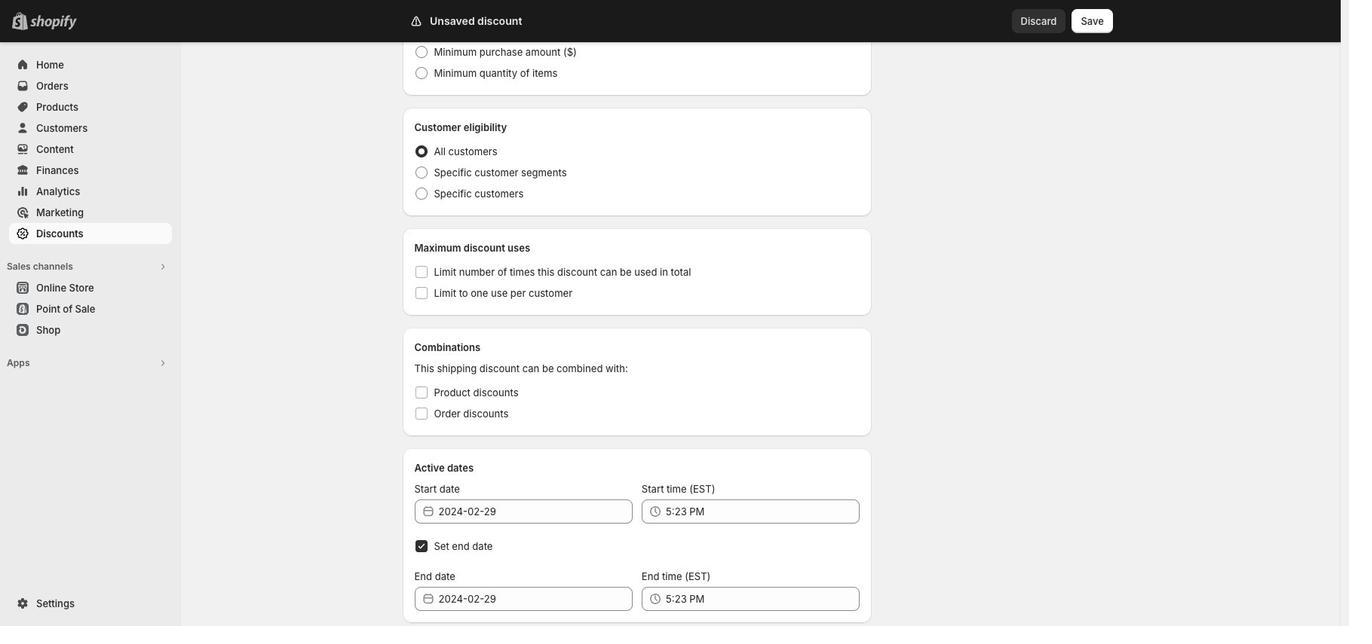 Task type: vqa. For each thing, say whether or not it's contained in the screenshot.
text field
no



Task type: locate. For each thing, give the bounding box(es) containing it.
YYYY-MM-DD text field
[[439, 500, 633, 524], [439, 588, 633, 612]]

0 vertical spatial yyyy-mm-dd text field
[[439, 500, 633, 524]]

2 yyyy-mm-dd text field from the top
[[439, 588, 633, 612]]

Enter time text field
[[666, 500, 860, 524]]

1 yyyy-mm-dd text field from the top
[[439, 500, 633, 524]]

shopify image
[[30, 15, 77, 30]]

1 vertical spatial yyyy-mm-dd text field
[[439, 588, 633, 612]]



Task type: describe. For each thing, give the bounding box(es) containing it.
yyyy-mm-dd text field for enter time text box
[[439, 500, 633, 524]]

yyyy-mm-dd text field for enter time text field
[[439, 588, 633, 612]]

Enter time text field
[[666, 588, 860, 612]]



